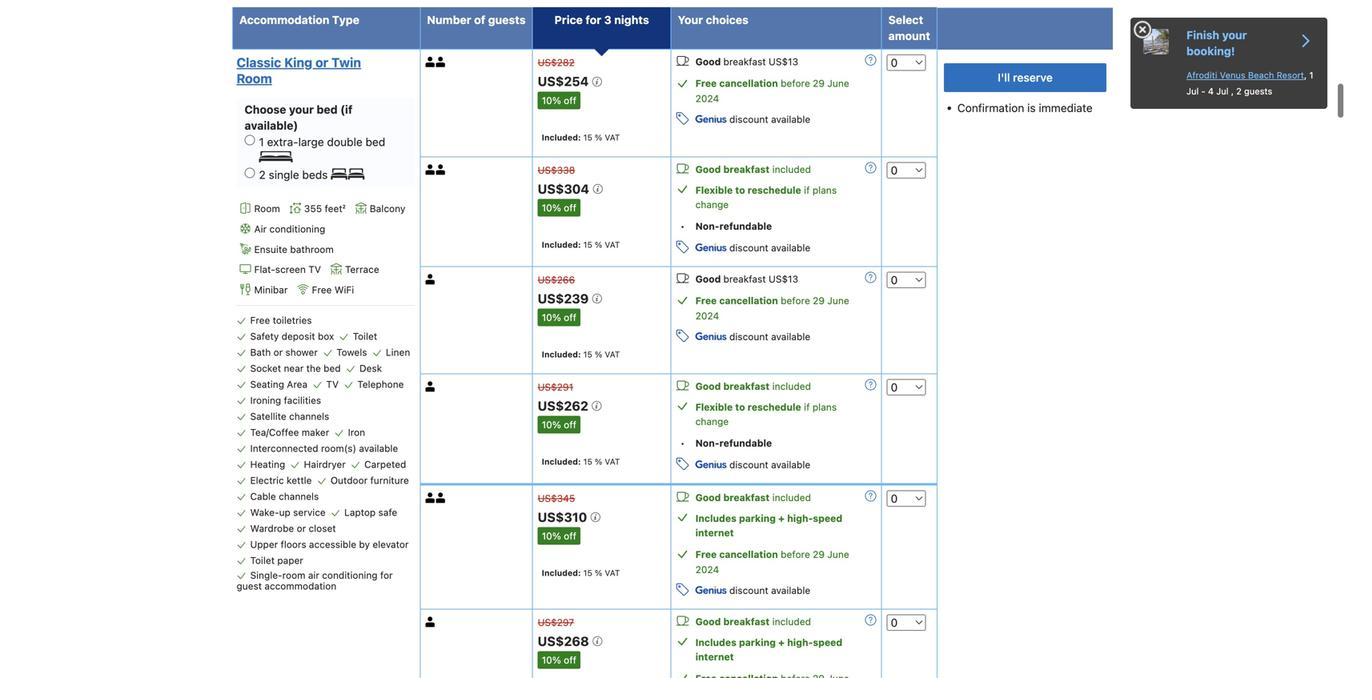 Task type: locate. For each thing, give the bounding box(es) containing it.
tv
[[309, 264, 321, 275], [326, 379, 339, 390]]

15 up us$239
[[583, 240, 592, 249]]

plans for us$262
[[813, 401, 837, 413]]

1 horizontal spatial your
[[1222, 28, 1247, 42]]

10% off. you're getting a reduced rate because this property is offering a early booker deal.. element down us$268
[[538, 651, 581, 669]]

flexible for us$262
[[696, 401, 733, 413]]

10% off. you're getting a reduced rate because this property is offering a early booker deal.. element
[[538, 92, 581, 109], [538, 199, 581, 216], [538, 309, 581, 326], [538, 416, 581, 434], [538, 527, 581, 545], [538, 651, 581, 669]]

5 10% off. you're getting a reduced rate because this property is offering a early booker deal.. element from the top
[[538, 527, 581, 545]]

your inside choose your bed (if available)
[[289, 103, 314, 116]]

breakfast for us$268
[[724, 616, 770, 627]]

elevator
[[373, 539, 409, 550]]

non-refundable for us$304
[[696, 220, 772, 232]]

0 horizontal spatial for
[[380, 570, 393, 581]]

0 horizontal spatial 1
[[259, 135, 264, 148]]

1 vertical spatial for
[[380, 570, 393, 581]]

1 vertical spatial free cancellation
[[696, 295, 778, 306]]

0 vertical spatial non-refundable
[[696, 220, 772, 232]]

classic king or twin room
[[237, 55, 361, 86]]

1 % from the top
[[595, 132, 602, 142]]

safe
[[378, 507, 397, 518]]

bath or shower
[[250, 347, 318, 358]]

None radio
[[245, 168, 255, 178]]

2 vertical spatial june
[[828, 549, 849, 560]]

0 vertical spatial 2024
[[696, 93, 719, 104]]

1 if plans change from the top
[[696, 184, 837, 210]]

1 horizontal spatial 1
[[1310, 70, 1314, 80]]

guests down beach
[[1244, 86, 1273, 96]]

included: 15 % vat for us$310
[[542, 568, 620, 578]]

classic
[[237, 55, 281, 70]]

refundable for us$304
[[720, 220, 772, 232]]

afroditi venus beach resort image
[[1144, 29, 1169, 54]]

1 vertical spatial non-
[[696, 437, 720, 449]]

, inside 1 jul - 4 jul  ,
[[1231, 86, 1234, 96]]

15 down "us$262"
[[583, 457, 592, 466]]

5 discount available from the top
[[727, 585, 811, 596]]

vat for us$304
[[605, 240, 620, 249]]

1 vertical spatial change
[[696, 416, 729, 427]]

0 vertical spatial before 29 june 2024
[[696, 78, 849, 104]]

4 included: 15 % vat from the top
[[542, 457, 620, 466]]

1 vertical spatial parking
[[739, 637, 776, 648]]

1 vertical spatial 1
[[259, 135, 264, 148]]

0 vertical spatial parking
[[739, 513, 776, 524]]

10% off. you're getting a reduced rate because this property is offering a early booker deal.. element down "us$262"
[[538, 416, 581, 434]]

conditioning down the by
[[322, 570, 378, 581]]

more details on meals and payment options image for us$268
[[865, 614, 877, 626]]

bed right double
[[366, 135, 385, 148]]

choose your bed (if available)
[[245, 103, 353, 132]]

10% down us$268
[[542, 655, 561, 666]]

10% for us$310
[[542, 530, 561, 542]]

% for us$310
[[595, 568, 602, 578]]

10% for us$268
[[542, 655, 561, 666]]

0 vertical spatial includes
[[696, 513, 737, 524]]

if plans change for us$262
[[696, 401, 837, 427]]

off for us$304
[[564, 202, 577, 213]]

15 for us$310
[[583, 568, 592, 578]]

us$254
[[538, 74, 592, 89]]

2 vertical spatial before 29 june 2024
[[696, 549, 849, 575]]

1 vertical spatial guests
[[1244, 86, 1273, 96]]

1 vertical spatial cancellation
[[719, 295, 778, 306]]

non- for us$304
[[696, 220, 720, 232]]

+ for us$268
[[778, 637, 785, 648]]

2 vertical spatial or
[[297, 523, 306, 534]]

1 down available)
[[259, 135, 264, 148]]

5 discount from the top
[[730, 585, 769, 596]]

0 vertical spatial or
[[316, 55, 329, 70]]

0 horizontal spatial or
[[274, 347, 283, 358]]

0 vertical spatial channels
[[289, 411, 329, 422]]

included: 15 % vat
[[542, 132, 620, 142], [542, 240, 620, 249], [542, 349, 620, 359], [542, 457, 620, 466], [542, 568, 620, 578]]

10% off for us$254
[[542, 95, 577, 106]]

1 vertical spatial 2024
[[696, 310, 719, 321]]

1 more details on meals and payment options image from the top
[[865, 55, 877, 66]]

breakfast
[[724, 56, 766, 67], [724, 164, 770, 175], [724, 273, 766, 285], [724, 381, 770, 392], [724, 492, 770, 503], [724, 616, 770, 627]]

channels up maker
[[289, 411, 329, 422]]

immediate
[[1039, 101, 1093, 115]]

10% off down us$239
[[542, 312, 577, 323]]

is
[[1028, 101, 1036, 115]]

5 occupancy image from the top
[[426, 617, 436, 627]]

good for us$310
[[696, 492, 721, 503]]

or inside 'classic king or twin room'
[[316, 55, 329, 70]]

included: up us$291
[[542, 349, 581, 359]]

included: 15 % vat for us$254
[[542, 132, 620, 142]]

room inside 'classic king or twin room'
[[237, 71, 272, 86]]

included: 15 % vat up us$345
[[542, 457, 620, 466]]

select
[[889, 13, 923, 27]]

0 vertical spatial tv
[[309, 264, 321, 275]]

2 vertical spatial cancellation
[[719, 549, 778, 560]]

2 for 2 guests
[[1237, 86, 1242, 96]]

1 vertical spatial plans
[[813, 401, 837, 413]]

0 vertical spatial +
[[778, 513, 785, 524]]

1 inside 1 jul - 4 jul  ,
[[1310, 70, 1314, 80]]

1 horizontal spatial or
[[297, 523, 306, 534]]

1 good from the top
[[696, 56, 721, 67]]

2 discount available from the top
[[727, 242, 811, 253]]

4 vat from the top
[[605, 457, 620, 466]]

3 included: 15 % vat from the top
[[542, 349, 620, 359]]

conditioning
[[269, 223, 325, 235], [322, 570, 378, 581]]

included: 15 % vat up the "us$266"
[[542, 240, 620, 249]]

5 15 from the top
[[583, 568, 592, 578]]

2 vertical spatial 2024
[[696, 564, 719, 575]]

non-
[[696, 220, 720, 232], [696, 437, 720, 449]]

5 more details on meals and payment options image from the top
[[865, 614, 877, 626]]

2 includes from the top
[[696, 637, 737, 648]]

number of guests
[[427, 13, 526, 27]]

your up booking!
[[1222, 28, 1247, 42]]

•
[[680, 221, 685, 232], [680, 438, 685, 449]]

10% off. you're getting a reduced rate because this property is offering a early booker deal.. element down "us$304"
[[538, 199, 581, 216]]

jul right '4'
[[1217, 86, 1229, 96]]

included: 15 % vat up us$338
[[542, 132, 620, 142]]

0 horizontal spatial your
[[289, 103, 314, 116]]

1 horizontal spatial 2
[[1237, 86, 1242, 96]]

0 vertical spatial 2
[[1237, 86, 1242, 96]]

0 vertical spatial to
[[735, 184, 745, 196]]

0 vertical spatial cancellation
[[719, 78, 778, 89]]

1
[[1310, 70, 1314, 80], [259, 135, 264, 148]]

booking!
[[1187, 44, 1235, 58]]

10% for us$304
[[542, 202, 561, 213]]

1 horizontal spatial toilet
[[353, 331, 377, 342]]

toilet up towels
[[353, 331, 377, 342]]

wifi
[[335, 284, 354, 296]]

off down us$239
[[564, 312, 577, 323]]

bed right the
[[324, 363, 341, 374]]

socket near the bed
[[250, 363, 341, 374]]

1 refundable from the top
[[720, 220, 772, 232]]

1 vertical spatial reschedule
[[748, 401, 801, 413]]

1 2024 from the top
[[696, 93, 719, 104]]

2 included from the top
[[772, 381, 811, 392]]

0 horizontal spatial guests
[[488, 13, 526, 27]]

% for us$239
[[595, 349, 602, 359]]

flat-
[[254, 264, 275, 275]]

%
[[595, 132, 602, 142], [595, 240, 602, 249], [595, 349, 602, 359], [595, 457, 602, 466], [595, 568, 602, 578]]

3 vat from the top
[[605, 349, 620, 359]]

good breakfast included for us$310
[[696, 492, 811, 503]]

parking
[[739, 513, 776, 524], [739, 637, 776, 648]]

occupancy image
[[426, 57, 436, 67], [426, 274, 436, 285], [426, 381, 436, 392], [426, 493, 436, 503], [426, 617, 436, 627]]

3 june from the top
[[828, 549, 849, 560]]

included for us$304
[[772, 164, 811, 175]]

before
[[781, 78, 810, 89], [781, 295, 810, 306], [781, 549, 810, 560]]

0 vertical spatial us$13
[[769, 56, 799, 67]]

1 includes from the top
[[696, 513, 737, 524]]

available)
[[245, 119, 298, 132]]

tv right area at the left bottom
[[326, 379, 339, 390]]

10% down us$239
[[542, 312, 561, 323]]

channels down kettle at bottom left
[[279, 491, 319, 502]]

, right beach
[[1304, 70, 1307, 80]]

10% off down us$268
[[542, 655, 577, 666]]

2 10% off. you're getting a reduced rate because this property is offering a early booker deal.. element from the top
[[538, 199, 581, 216]]

2 included: 15 % vat from the top
[[542, 240, 620, 249]]

1 horizontal spatial tv
[[326, 379, 339, 390]]

2 for 2 single beds
[[259, 168, 266, 181]]

6 10% from the top
[[542, 655, 561, 666]]

1 15 from the top
[[583, 132, 592, 142]]

10% off down "us$262"
[[542, 419, 577, 430]]

1 change from the top
[[696, 199, 729, 210]]

2 vat from the top
[[605, 240, 620, 249]]

type
[[332, 13, 359, 27]]

wardrobe or closet
[[250, 523, 336, 534]]

discount for us$262
[[730, 459, 769, 470]]

1 included: 15 % vat from the top
[[542, 132, 620, 142]]

2 non- from the top
[[696, 437, 720, 449]]

off down us$268
[[564, 655, 577, 666]]

2 vertical spatial free cancellation
[[696, 549, 778, 560]]

included: for us$262
[[542, 457, 581, 466]]

toilet up single-
[[250, 555, 275, 566]]

0 vertical spatial 1
[[1310, 70, 1314, 80]]

1 vertical spatial good breakfast us$13
[[696, 273, 799, 285]]

furniture
[[370, 475, 409, 486]]

off down "us$304"
[[564, 202, 577, 213]]

your for bed
[[289, 103, 314, 116]]

0 vertical spatial june
[[828, 78, 849, 89]]

0 vertical spatial conditioning
[[269, 223, 325, 235]]

ironing facilities
[[250, 395, 321, 406]]

if for us$262
[[804, 401, 810, 413]]

for inside single-room air conditioning for guest accommodation
[[380, 570, 393, 581]]

10% down us$310
[[542, 530, 561, 542]]

1 vertical spatial high-
[[787, 637, 813, 648]]

4 discount from the top
[[730, 459, 769, 470]]

bath
[[250, 347, 271, 358]]

1 vertical spatial flexible to reschedule
[[696, 401, 801, 413]]

0 vertical spatial for
[[586, 13, 602, 27]]

1 vertical spatial 2
[[259, 168, 266, 181]]

1 vertical spatial conditioning
[[322, 570, 378, 581]]

10% off down "us$304"
[[542, 202, 577, 213]]

choose
[[245, 103, 286, 116]]

1 parking from the top
[[739, 513, 776, 524]]

flexible to reschedule
[[696, 184, 801, 196], [696, 401, 801, 413]]

king
[[284, 55, 312, 70]]

for left 3
[[586, 13, 602, 27]]

1 before from the top
[[781, 78, 810, 89]]

afroditi
[[1187, 70, 1218, 80]]

room(s)
[[321, 443, 356, 454]]

1 vertical spatial speed
[[813, 637, 843, 648]]

air
[[254, 223, 267, 235]]

us$13
[[769, 56, 799, 67], [769, 273, 799, 285]]

carpeted
[[364, 459, 406, 470]]

6 10% off. you're getting a reduced rate because this property is offering a early booker deal.. element from the top
[[538, 651, 581, 669]]

4
[[1208, 86, 1214, 96]]

to
[[735, 184, 745, 196], [735, 401, 745, 413]]

1 vertical spatial or
[[274, 347, 283, 358]]

room up air
[[254, 203, 280, 214]]

discount available for us$262
[[727, 459, 811, 470]]

1 + from the top
[[778, 513, 785, 524]]

10% off down us$310
[[542, 530, 577, 542]]

5 % from the top
[[595, 568, 602, 578]]

0 vertical spatial speed
[[813, 513, 843, 524]]

1 vertical spatial before
[[781, 295, 810, 306]]

accommodation type
[[239, 13, 359, 27]]

your inside finish your booking!
[[1222, 28, 1247, 42]]

4 10% off from the top
[[542, 419, 577, 430]]

included: 15 % vat up us$297
[[542, 568, 620, 578]]

0 vertical spatial internet
[[696, 527, 734, 538]]

speed for us$310
[[813, 513, 843, 524]]

10% down the us$254
[[542, 95, 561, 106]]

0 vertical spatial includes parking + high-speed internet
[[696, 513, 843, 538]]

0 vertical spatial good breakfast us$13
[[696, 56, 799, 67]]

electric
[[250, 475, 284, 486]]

6 off from the top
[[564, 655, 577, 666]]

2 good from the top
[[696, 164, 721, 175]]

by
[[359, 539, 370, 550]]

beach
[[1248, 70, 1274, 80]]

2 off from the top
[[564, 202, 577, 213]]

flexible for us$304
[[696, 184, 733, 196]]

1 vertical spatial june
[[828, 295, 849, 306]]

15 up "us$262"
[[583, 349, 592, 359]]

15 down us$310
[[583, 568, 592, 578]]

included for us$310
[[772, 492, 811, 503]]

bed left (if
[[317, 103, 338, 116]]

1 vertical spatial bed
[[366, 135, 385, 148]]

29
[[813, 78, 825, 89], [813, 295, 825, 306], [813, 549, 825, 560]]

tv down bathroom
[[309, 264, 321, 275]]

1 vertical spatial us$13
[[769, 273, 799, 285]]

good breakfast included for us$262
[[696, 381, 811, 392]]

2 reschedule from the top
[[748, 401, 801, 413]]

2 plans from the top
[[813, 401, 837, 413]]

screen
[[275, 264, 306, 275]]

off down the us$254
[[564, 95, 577, 106]]

0 vertical spatial change
[[696, 199, 729, 210]]

1 before 29 june 2024 from the top
[[696, 78, 849, 104]]

0 vertical spatial toilet
[[353, 331, 377, 342]]

off for us$310
[[564, 530, 577, 542]]

1 non- from the top
[[696, 220, 720, 232]]

1 plans from the top
[[813, 184, 837, 196]]

2 more details on meals and payment options image from the top
[[865, 272, 877, 283]]

1 vertical spatial includes
[[696, 637, 737, 648]]

10% off. you're getting a reduced rate because this property is offering a early booker deal.. element down us$310
[[538, 527, 581, 545]]

flat-screen tv
[[254, 264, 321, 275]]

room
[[237, 71, 272, 86], [254, 203, 280, 214]]

0 vertical spatial non-
[[696, 220, 720, 232]]

10% off. you're getting a reduced rate because this property is offering a early booker deal.. element for us$304
[[538, 199, 581, 216]]

5 10% from the top
[[542, 530, 561, 542]]

good breakfast us$13
[[696, 56, 799, 67], [696, 273, 799, 285]]

2 10% off from the top
[[542, 202, 577, 213]]

outdoor
[[331, 475, 368, 486]]

+ for us$310
[[778, 513, 785, 524]]

more details on meals and payment options image for us$262
[[865, 379, 877, 390]]

1 us$13 from the top
[[769, 56, 799, 67]]

10% off. you're getting a reduced rate because this property is offering a early booker deal.. element down us$239
[[538, 309, 581, 326]]

4 10% from the top
[[542, 419, 561, 430]]

2 breakfast from the top
[[724, 164, 770, 175]]

0 vertical spatial if
[[804, 184, 810, 196]]

2 29 from the top
[[813, 295, 825, 306]]

2 good breakfast included from the top
[[696, 381, 811, 392]]

2 down venus
[[1237, 86, 1242, 96]]

for
[[586, 13, 602, 27], [380, 570, 393, 581]]

included: for us$254
[[542, 132, 581, 142]]

, down venus
[[1231, 86, 1234, 96]]

0 vertical spatial your
[[1222, 28, 1247, 42]]

6 good from the top
[[696, 616, 721, 627]]

air conditioning
[[254, 223, 325, 235]]

1 vertical spatial +
[[778, 637, 785, 648]]

included:
[[542, 132, 581, 142], [542, 240, 581, 249], [542, 349, 581, 359], [542, 457, 581, 466], [542, 568, 581, 578]]

4 occupancy image from the top
[[426, 493, 436, 503]]

0 horizontal spatial jul
[[1187, 86, 1199, 96]]

conditioning up ensuite bathroom
[[269, 223, 325, 235]]

includes for us$310
[[696, 513, 737, 524]]

discount for us$304
[[730, 242, 769, 253]]

your
[[1222, 28, 1247, 42], [289, 103, 314, 116]]

1 right resort
[[1310, 70, 1314, 80]]

0 horizontal spatial 2
[[259, 168, 266, 181]]

1 vertical spatial before 29 june 2024
[[696, 295, 849, 321]]

us$268
[[538, 634, 592, 649]]

reschedule
[[748, 184, 801, 196], [748, 401, 801, 413]]

4 good breakfast included from the top
[[696, 616, 811, 627]]

1 occupancy image from the top
[[426, 57, 436, 67]]

jul left -
[[1187, 86, 1199, 96]]

2 10% from the top
[[542, 202, 561, 213]]

2 before from the top
[[781, 295, 810, 306]]

10% down "us$262"
[[542, 419, 561, 430]]

your choices
[[678, 13, 749, 27]]

1 horizontal spatial guests
[[1244, 86, 1273, 96]]

None radio
[[245, 135, 255, 145]]

1 included from the top
[[772, 164, 811, 175]]

1 horizontal spatial jul
[[1217, 86, 1229, 96]]

us$345
[[538, 493, 575, 504]]

10% down "us$304"
[[542, 202, 561, 213]]

3 off from the top
[[564, 312, 577, 323]]

3 10% from the top
[[542, 312, 561, 323]]

included for us$262
[[772, 381, 811, 392]]

1 10% from the top
[[542, 95, 561, 106]]

2 cancellation from the top
[[719, 295, 778, 306]]

your up 'large'
[[289, 103, 314, 116]]

us$338
[[538, 164, 575, 176]]

0 vertical spatial room
[[237, 71, 272, 86]]

2 15 from the top
[[583, 240, 592, 249]]

2 includes parking + high-speed internet from the top
[[696, 637, 843, 663]]

1 for 1 jul - 4 jul  ,
[[1310, 70, 1314, 80]]

wake-
[[250, 507, 279, 518]]

3 more details on meals and payment options image from the top
[[865, 379, 877, 390]]

room down 'classic'
[[237, 71, 272, 86]]

or right bath on the bottom
[[274, 347, 283, 358]]

0 vertical spatial flexible
[[696, 184, 733, 196]]

guests right of
[[488, 13, 526, 27]]

3 included from the top
[[772, 492, 811, 503]]

plans for us$304
[[813, 184, 837, 196]]

2 before 29 june 2024 from the top
[[696, 295, 849, 321]]

reschedule for us$304
[[748, 184, 801, 196]]

included: up us$297
[[542, 568, 581, 578]]

2 left single
[[259, 168, 266, 181]]

service
[[293, 507, 326, 518]]

1 high- from the top
[[787, 513, 813, 524]]

0 vertical spatial high-
[[787, 513, 813, 524]]

4 included: from the top
[[542, 457, 581, 466]]

10% off. you're getting a reduced rate because this property is offering a early booker deal.. element down the us$254
[[538, 92, 581, 109]]

0 vertical spatial if plans change
[[696, 184, 837, 210]]

0 vertical spatial guests
[[488, 13, 526, 27]]

2 refundable from the top
[[720, 437, 772, 449]]

1 internet from the top
[[696, 527, 734, 538]]

flexible
[[696, 184, 733, 196], [696, 401, 733, 413]]

if plans change
[[696, 184, 837, 210], [696, 401, 837, 427]]

terrace
[[345, 264, 379, 275]]

4 included from the top
[[772, 616, 811, 627]]

occupancy image
[[436, 57, 446, 67], [426, 164, 436, 175], [436, 164, 446, 175], [436, 493, 446, 503]]

2 parking from the top
[[739, 637, 776, 648]]

0 horizontal spatial tv
[[309, 264, 321, 275]]

seating area
[[250, 379, 308, 390]]

included: for us$310
[[542, 568, 581, 578]]

included: up us$338
[[542, 132, 581, 142]]

laptop safe
[[344, 507, 397, 518]]

0 vertical spatial bed
[[317, 103, 338, 116]]

to for us$304
[[735, 184, 745, 196]]

2 flexible to reschedule from the top
[[696, 401, 801, 413]]

3 good from the top
[[696, 273, 721, 285]]

1 vertical spatial internet
[[696, 651, 734, 663]]

or up the floors
[[297, 523, 306, 534]]

off down "us$262"
[[564, 419, 577, 430]]

i'll reserve
[[998, 71, 1053, 84]]

1 vertical spatial ,
[[1231, 86, 1234, 96]]

0 vertical spatial •
[[680, 221, 685, 232]]

2 % from the top
[[595, 240, 602, 249]]

included: 15 % vat for us$262
[[542, 457, 620, 466]]

1 breakfast from the top
[[724, 56, 766, 67]]

2 if plans change from the top
[[696, 401, 837, 427]]

channels for satellite channels
[[289, 411, 329, 422]]

15 up "us$304"
[[583, 132, 592, 142]]

includes parking + high-speed internet
[[696, 513, 843, 538], [696, 637, 843, 663]]

or for bath or shower
[[274, 347, 283, 358]]

1 vertical spatial if plans change
[[696, 401, 837, 427]]

1 vertical spatial your
[[289, 103, 314, 116]]

or right king
[[316, 55, 329, 70]]

2 change from the top
[[696, 416, 729, 427]]

vat
[[605, 132, 620, 142], [605, 240, 620, 249], [605, 349, 620, 359], [605, 457, 620, 466], [605, 568, 620, 578]]

10% for us$254
[[542, 95, 561, 106]]

1 vertical spatial if
[[804, 401, 810, 413]]

5 included: 15 % vat from the top
[[542, 568, 620, 578]]

good breakfast us$13 for first more details on meals and payment options icon from the top of the page
[[696, 56, 799, 67]]

1 horizontal spatial ,
[[1304, 70, 1307, 80]]

1 reschedule from the top
[[748, 184, 801, 196]]

included: 15 % vat up us$291
[[542, 349, 620, 359]]

internet for us$310
[[696, 527, 734, 538]]

1 vertical spatial refundable
[[720, 437, 772, 449]]

desk
[[360, 363, 382, 374]]

for down elevator at bottom
[[380, 570, 393, 581]]

3 breakfast from the top
[[724, 273, 766, 285]]

1 flexible from the top
[[696, 184, 733, 196]]

0 vertical spatial plans
[[813, 184, 837, 196]]

10% off down the us$254
[[542, 95, 577, 106]]

maker
[[302, 427, 329, 438]]

1 vertical spatial channels
[[279, 491, 319, 502]]

included: up the "us$266"
[[542, 240, 581, 249]]

15
[[583, 132, 592, 142], [583, 240, 592, 249], [583, 349, 592, 359], [583, 457, 592, 466], [583, 568, 592, 578]]

0 horizontal spatial ,
[[1231, 86, 1234, 96]]

3 15 from the top
[[583, 349, 592, 359]]

1 discount available from the top
[[727, 114, 811, 125]]

0 vertical spatial before
[[781, 78, 810, 89]]

1 included: from the top
[[542, 132, 581, 142]]

3 occupancy image from the top
[[426, 381, 436, 392]]

tea/coffee
[[250, 427, 299, 438]]

5 breakfast from the top
[[724, 492, 770, 503]]

10% off for us$304
[[542, 202, 577, 213]]

0 horizontal spatial toilet
[[250, 555, 275, 566]]

0 vertical spatial flexible to reschedule
[[696, 184, 801, 196]]

included: up us$345
[[542, 457, 581, 466]]

included
[[772, 164, 811, 175], [772, 381, 811, 392], [772, 492, 811, 503], [772, 616, 811, 627]]

non-refundable
[[696, 220, 772, 232], [696, 437, 772, 449]]

change for us$262
[[696, 416, 729, 427]]

discount
[[730, 114, 769, 125], [730, 242, 769, 253], [730, 331, 769, 342], [730, 459, 769, 470], [730, 585, 769, 596]]

before 29 june 2024 for us$239's more details on meals and payment options icon
[[696, 295, 849, 321]]

off down us$310
[[564, 530, 577, 542]]

1 to from the top
[[735, 184, 745, 196]]

heating
[[250, 459, 285, 470]]

0 vertical spatial free cancellation
[[696, 78, 778, 89]]

1 vertical spatial to
[[735, 401, 745, 413]]

more details on meals and payment options image
[[865, 55, 877, 66], [865, 272, 877, 283], [865, 379, 877, 390], [865, 490, 877, 502], [865, 614, 877, 626]]



Task type: describe. For each thing, give the bounding box(es) containing it.
vat for us$262
[[605, 457, 620, 466]]

price for 3 nights
[[555, 13, 649, 27]]

good breakfast included for us$304
[[696, 164, 811, 175]]

hairdryer
[[304, 459, 346, 470]]

facilities
[[284, 395, 321, 406]]

extra-
[[267, 135, 298, 148]]

2 single beds
[[259, 168, 331, 181]]

single-room air conditioning for guest accommodation
[[237, 570, 393, 592]]

finish your booking!
[[1187, 28, 1247, 58]]

occupancy image for us$268
[[426, 617, 436, 627]]

closet
[[309, 523, 336, 534]]

speed for us$268
[[813, 637, 843, 648]]

electric kettle
[[250, 475, 312, 486]]

2 june from the top
[[828, 295, 849, 306]]

10% off. you're getting a reduced rate because this property is offering a early booker deal.. element for us$262
[[538, 416, 581, 434]]

flexible to reschedule for us$304
[[696, 184, 801, 196]]

vat for us$254
[[605, 132, 620, 142]]

2 2024 from the top
[[696, 310, 719, 321]]

internet for us$268
[[696, 651, 734, 663]]

vat for us$310
[[605, 568, 620, 578]]

10% off for us$310
[[542, 530, 577, 542]]

3 cancellation from the top
[[719, 549, 778, 560]]

included: 15 % vat for us$239
[[542, 349, 620, 359]]

afroditi venus beach resort ,
[[1187, 70, 1310, 80]]

toilet paper
[[250, 555, 303, 566]]

your for booking!
[[1222, 28, 1247, 42]]

breakfast for us$310
[[724, 492, 770, 503]]

10% off for us$239
[[542, 312, 577, 323]]

discount for us$310
[[730, 585, 769, 596]]

reschedule for us$262
[[748, 401, 801, 413]]

1 june from the top
[[828, 78, 849, 89]]

seating
[[250, 379, 284, 390]]

satellite channels
[[250, 411, 329, 422]]

breakfast for us$304
[[724, 164, 770, 175]]

classic king or twin room link
[[237, 55, 411, 87]]

us$266
[[538, 274, 575, 285]]

bathroom
[[290, 244, 334, 255]]

1 extra-large double bed
[[259, 135, 385, 148]]

area
[[287, 379, 308, 390]]

good breakfast us$13 for us$239's more details on meals and payment options icon
[[696, 273, 799, 285]]

2 jul from the left
[[1217, 86, 1229, 96]]

wardrobe
[[250, 523, 294, 534]]

355
[[304, 203, 322, 214]]

3 2024 from the top
[[696, 564, 719, 575]]

parking for us$310
[[739, 513, 776, 524]]

us$304
[[538, 181, 592, 197]]

before 29 june 2024 for first more details on meals and payment options icon from the top of the page
[[696, 78, 849, 104]]

1 29 from the top
[[813, 78, 825, 89]]

non- for us$262
[[696, 437, 720, 449]]

change for us$304
[[696, 199, 729, 210]]

3
[[604, 13, 612, 27]]

amount
[[889, 29, 931, 43]]

us$13 for us$239's more details on meals and payment options icon
[[769, 273, 799, 285]]

discount available for us$310
[[727, 585, 811, 596]]

guest
[[237, 581, 262, 592]]

i'll reserve button
[[944, 63, 1107, 92]]

kettle
[[287, 475, 312, 486]]

select amount
[[889, 13, 931, 43]]

price
[[555, 13, 583, 27]]

satellite
[[250, 411, 286, 422]]

included for us$268
[[772, 616, 811, 627]]

off for us$262
[[564, 419, 577, 430]]

good breakfast included for us$268
[[696, 616, 811, 627]]

up
[[279, 507, 291, 518]]

confirmation is immediate
[[958, 101, 1093, 115]]

choices
[[706, 13, 749, 27]]

vat for us$239
[[605, 349, 620, 359]]

included: for us$304
[[542, 240, 581, 249]]

tea/coffee maker
[[250, 427, 329, 438]]

ensuite
[[254, 244, 288, 255]]

includes parking + high-speed internet for us$268
[[696, 637, 843, 663]]

more details on meals and payment options image for us$310
[[865, 490, 877, 502]]

safety deposit box
[[250, 331, 334, 342]]

% for us$262
[[595, 457, 602, 466]]

breakfast for us$262
[[724, 381, 770, 392]]

box
[[318, 331, 334, 342]]

channels for cable channels
[[279, 491, 319, 502]]

or for wardrobe or closet
[[297, 523, 306, 534]]

confirmation
[[958, 101, 1025, 115]]

us$297
[[538, 617, 574, 628]]

nights
[[614, 13, 649, 27]]

ensuite bathroom
[[254, 244, 334, 255]]

venus
[[1220, 70, 1246, 80]]

parking for us$268
[[739, 637, 776, 648]]

feet²
[[325, 203, 346, 214]]

10% off for us$262
[[542, 419, 577, 430]]

1 horizontal spatial for
[[586, 13, 602, 27]]

interconnected room(s) available
[[250, 443, 398, 454]]

included: 15 % vat for us$304
[[542, 240, 620, 249]]

free toiletries
[[250, 315, 312, 326]]

includes for us$268
[[696, 637, 737, 648]]

10% off. you're getting a reduced rate because this property is offering a early booker deal.. element for us$310
[[538, 527, 581, 545]]

2 vertical spatial bed
[[324, 363, 341, 374]]

to for us$262
[[735, 401, 745, 413]]

breakfast for us$239
[[724, 273, 766, 285]]

us$13 for first more details on meals and payment options icon from the top of the page
[[769, 56, 799, 67]]

10% off. you're getting a reduced rate because this property is offering a early booker deal.. element for us$268
[[538, 651, 581, 669]]

large
[[298, 135, 324, 148]]

1 vertical spatial tv
[[326, 379, 339, 390]]

good for us$262
[[696, 381, 721, 392]]

15 for us$304
[[583, 240, 592, 249]]

us$310
[[538, 510, 590, 525]]

% for us$304
[[595, 240, 602, 249]]

resort
[[1277, 70, 1304, 80]]

number
[[427, 13, 471, 27]]

10% off. you're getting a reduced rate because this property is offering a early booker deal.. element for us$254
[[538, 92, 581, 109]]

outdoor furniture
[[331, 475, 409, 486]]

deposit
[[282, 331, 315, 342]]

• for us$304
[[680, 221, 685, 232]]

cable channels
[[250, 491, 319, 502]]

accommodation
[[239, 13, 329, 27]]

your
[[678, 13, 703, 27]]

non-refundable for us$262
[[696, 437, 772, 449]]

toiletries
[[273, 315, 312, 326]]

1 free cancellation from the top
[[696, 78, 778, 89]]

more details on meals and payment options image for us$239
[[865, 272, 877, 283]]

1 cancellation from the top
[[719, 78, 778, 89]]

double
[[327, 135, 363, 148]]

10% for us$239
[[542, 312, 561, 323]]

flexible to reschedule for us$262
[[696, 401, 801, 413]]

more details on meals and payment options image
[[865, 162, 877, 173]]

-
[[1202, 86, 1206, 96]]

3 29 from the top
[[813, 549, 825, 560]]

minibar
[[254, 284, 288, 296]]

single-
[[250, 570, 282, 581]]

good for us$239
[[696, 273, 721, 285]]

occupancy image for us$239
[[426, 274, 436, 285]]

good for us$304
[[696, 164, 721, 175]]

if plans change for us$304
[[696, 184, 837, 210]]

floors
[[281, 539, 306, 550]]

high- for us$268
[[787, 637, 813, 648]]

includes parking + high-speed internet for us$310
[[696, 513, 843, 538]]

ironing
[[250, 395, 281, 406]]

socket
[[250, 363, 281, 374]]

upper floors accessible by elevator
[[250, 539, 409, 550]]

of
[[474, 13, 485, 27]]

3 before 29 june 2024 from the top
[[696, 549, 849, 575]]

accessible
[[309, 539, 356, 550]]

(if
[[340, 103, 353, 116]]

conditioning inside single-room air conditioning for guest accommodation
[[322, 570, 378, 581]]

% for us$254
[[595, 132, 602, 142]]

us$291
[[538, 381, 573, 393]]

3 before from the top
[[781, 549, 810, 560]]

3 discount from the top
[[730, 331, 769, 342]]

included: for us$239
[[542, 349, 581, 359]]

3 free cancellation from the top
[[696, 549, 778, 560]]

2 free cancellation from the top
[[696, 295, 778, 306]]

if for us$304
[[804, 184, 810, 196]]

15 for us$262
[[583, 457, 592, 466]]

balcony
[[370, 203, 406, 214]]

1 discount from the top
[[730, 114, 769, 125]]

safety
[[250, 331, 279, 342]]

1 jul from the left
[[1187, 86, 1199, 96]]

free wifi
[[312, 284, 354, 296]]

towels
[[337, 347, 367, 358]]

refundable for us$262
[[720, 437, 772, 449]]

0 vertical spatial ,
[[1304, 70, 1307, 80]]

• for us$262
[[680, 438, 685, 449]]

bed inside choose your bed (if available)
[[317, 103, 338, 116]]

upper
[[250, 539, 278, 550]]

1 jul - 4 jul  ,
[[1187, 70, 1314, 96]]

toilet for toilet
[[353, 331, 377, 342]]

1 vertical spatial room
[[254, 203, 280, 214]]

3 discount available from the top
[[727, 331, 811, 342]]

before for us$239's more details on meals and payment options icon
[[781, 295, 810, 306]]

shower
[[286, 347, 318, 358]]

15 for us$254
[[583, 132, 592, 142]]

telephone
[[357, 379, 404, 390]]

occupancy image for us$262
[[426, 381, 436, 392]]



Task type: vqa. For each thing, say whether or not it's contained in the screenshot.
the +
yes



